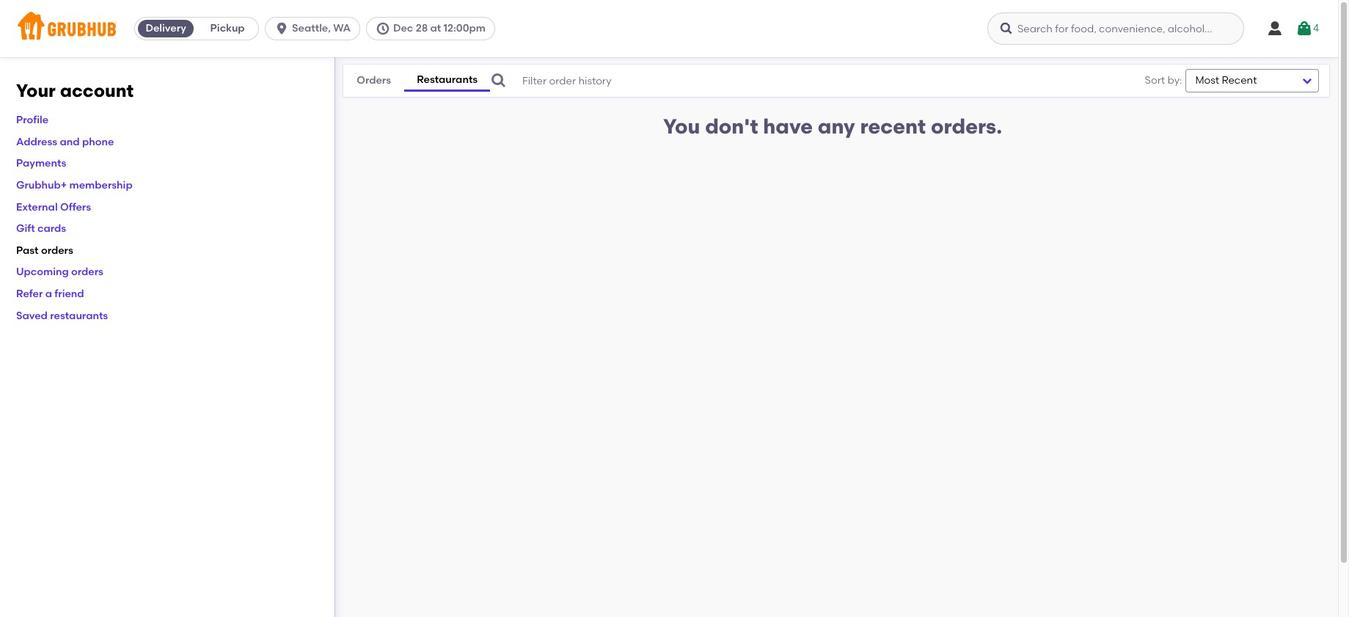 Task type: vqa. For each thing, say whether or not it's contained in the screenshot.
REFER A FRIEND
yes



Task type: describe. For each thing, give the bounding box(es) containing it.
Filter order history search field
[[490, 65, 1110, 97]]

gift
[[16, 222, 35, 235]]

svg image inside the '4' "button"
[[1296, 20, 1313, 37]]

account
[[60, 80, 134, 101]]

pickup
[[210, 22, 245, 34]]

saved
[[16, 309, 48, 322]]

your
[[16, 80, 56, 101]]

refer a friend link
[[16, 288, 84, 300]]

dec
[[393, 22, 413, 34]]

orders button
[[343, 71, 405, 91]]

main navigation navigation
[[0, 0, 1338, 57]]

profile link
[[16, 114, 48, 126]]

restaurants button
[[405, 69, 490, 92]]

a
[[45, 288, 52, 300]]

grubhub+ membership link
[[16, 179, 133, 192]]

restaurants
[[50, 309, 108, 322]]

4 button
[[1296, 15, 1319, 42]]

membership
[[69, 179, 133, 192]]

orders for past orders
[[41, 244, 73, 257]]

delivery
[[146, 22, 186, 34]]

past orders
[[16, 244, 73, 257]]

1 horizontal spatial svg image
[[1267, 20, 1284, 37]]

address
[[16, 136, 57, 148]]

seattle,
[[292, 22, 331, 34]]

orders
[[357, 74, 391, 87]]

Search for food, convenience, alcohol... search field
[[988, 12, 1245, 45]]

past orders link
[[16, 244, 73, 257]]

don't
[[705, 114, 758, 139]]

recent
[[860, 114, 926, 139]]

upcoming
[[16, 266, 69, 278]]

any
[[818, 114, 855, 139]]

address and phone link
[[16, 136, 114, 148]]

profile
[[16, 114, 48, 126]]

seattle, wa button
[[265, 17, 366, 40]]

address and phone
[[16, 136, 114, 148]]

your account
[[16, 80, 134, 101]]

orders.
[[931, 114, 1002, 139]]

sort by:
[[1145, 74, 1182, 86]]

friend
[[55, 288, 84, 300]]

refer a friend
[[16, 288, 84, 300]]



Task type: locate. For each thing, give the bounding box(es) containing it.
grubhub+ membership
[[16, 179, 133, 192]]

svg image left the dec in the top left of the page
[[376, 21, 390, 36]]

saved restaurants link
[[16, 309, 108, 322]]

svg image
[[1267, 20, 1284, 37], [1296, 20, 1313, 37], [999, 21, 1014, 36]]

restaurants
[[417, 73, 478, 86]]

svg image for seattle, wa
[[275, 21, 289, 36]]

dec 28 at 12:00pm
[[393, 22, 486, 34]]

you
[[663, 114, 700, 139]]

wa
[[333, 22, 351, 34]]

0 horizontal spatial svg image
[[275, 21, 289, 36]]

28
[[416, 22, 428, 34]]

svg image right restaurants 'button'
[[490, 72, 508, 90]]

dec 28 at 12:00pm button
[[366, 17, 501, 40]]

0 horizontal spatial svg image
[[999, 21, 1014, 36]]

orders up upcoming orders link
[[41, 244, 73, 257]]

you don't have any recent orders.
[[663, 114, 1002, 139]]

2 horizontal spatial svg image
[[1296, 20, 1313, 37]]

2 horizontal spatial svg image
[[490, 72, 508, 90]]

and
[[60, 136, 80, 148]]

svg image inside dec 28 at 12:00pm button
[[376, 21, 390, 36]]

by:
[[1168, 74, 1182, 86]]

saved restaurants
[[16, 309, 108, 322]]

seattle, wa
[[292, 22, 351, 34]]

1 vertical spatial orders
[[71, 266, 103, 278]]

svg image
[[275, 21, 289, 36], [376, 21, 390, 36], [490, 72, 508, 90]]

orders
[[41, 244, 73, 257], [71, 266, 103, 278]]

at
[[430, 22, 441, 34]]

1 horizontal spatial svg image
[[376, 21, 390, 36]]

cards
[[37, 222, 66, 235]]

orders for upcoming orders
[[71, 266, 103, 278]]

pickup button
[[197, 17, 258, 40]]

svg image left seattle,
[[275, 21, 289, 36]]

offers
[[60, 201, 91, 213]]

svg image for dec 28 at 12:00pm
[[376, 21, 390, 36]]

refer
[[16, 288, 43, 300]]

delivery button
[[135, 17, 197, 40]]

orders up friend at the left of page
[[71, 266, 103, 278]]

grubhub+
[[16, 179, 67, 192]]

have
[[763, 114, 813, 139]]

payments
[[16, 157, 66, 170]]

12:00pm
[[444, 22, 486, 34]]

sort
[[1145, 74, 1165, 86]]

gift cards link
[[16, 222, 66, 235]]

gift cards
[[16, 222, 66, 235]]

external offers link
[[16, 201, 91, 213]]

past
[[16, 244, 39, 257]]

external offers
[[16, 201, 91, 213]]

upcoming orders
[[16, 266, 103, 278]]

upcoming orders link
[[16, 266, 103, 278]]

0 vertical spatial orders
[[41, 244, 73, 257]]

svg image inside "seattle, wa" button
[[275, 21, 289, 36]]

4
[[1313, 22, 1319, 34]]

phone
[[82, 136, 114, 148]]

payments link
[[16, 157, 66, 170]]

external
[[16, 201, 58, 213]]



